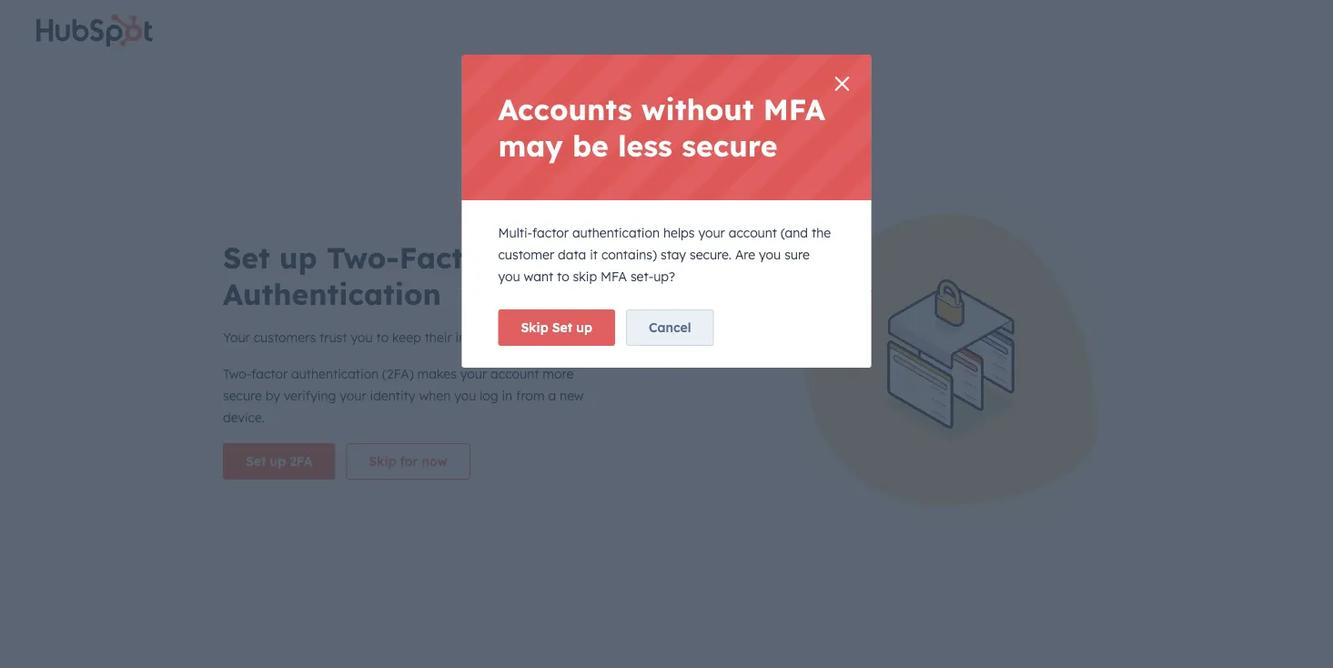 Task type: vqa. For each thing, say whether or not it's contained in the screenshot.
the Contact) associated with bh@hubspot.com
no



Task type: describe. For each thing, give the bounding box(es) containing it.
accounts without mfa may be less secure
[[498, 91, 826, 164]]

set up two-factor authentication
[[223, 239, 495, 312]]

and
[[607, 465, 627, 479]]

preferences
[[326, 158, 397, 174]]

want
[[524, 269, 554, 284]]

sure
[[785, 247, 810, 263]]

1 add from the top
[[288, 445, 313, 461]]

account right for
[[586, 158, 635, 174]]

skip
[[573, 269, 597, 284]]

factor for by
[[251, 366, 288, 382]]

to inside multi-factor authentication helps your account (and the customer data it contains) stay secure. are you sure you want to skip mfa set-up?
[[557, 269, 570, 284]]

by
[[266, 388, 280, 404]]

trusted
[[329, 445, 375, 461]]

(and
[[781, 225, 808, 241]]

contains)
[[602, 247, 657, 263]]

more
[[543, 366, 574, 382]]

1 vertical spatial number
[[357, 465, 397, 479]]

never
[[409, 481, 437, 495]]

you inside two-factor authentication (2fa) makes your account more secure by verifying your identity when you log in from a new device.
[[454, 388, 476, 404]]

authentication
[[223, 276, 441, 312]]

accounts without mfa may be less secure dialog
[[462, 55, 872, 368]]

this
[[288, 481, 308, 495]]

makes
[[418, 366, 457, 382]]

account inside two-factor authentication (2fa) makes your account more secure by verifying your identity when you log in from a new device.
[[491, 366, 539, 382]]

reset
[[288, 346, 323, 362]]

identity inside "add a trusted phone number add a phone number used to occasionally verify your identity and receive other security-related alerts. this phone number will never be used for sales or marketing purposes."
[[565, 465, 604, 479]]

1 vertical spatial a
[[317, 445, 325, 461]]

reset
[[313, 367, 339, 380]]

or
[[530, 481, 541, 495]]

preferences
[[168, 50, 275, 72]]

two- inside the set up two-factor authentication
[[327, 239, 399, 276]]

accounts
[[498, 91, 632, 127]]

safe.
[[530, 330, 558, 345]]

are
[[736, 247, 756, 263]]

please
[[740, 158, 779, 174]]

to inside dialog
[[376, 330, 389, 345]]

when
[[419, 388, 451, 404]]

up for 2fa
[[270, 453, 286, 469]]

password
[[327, 346, 388, 362]]

up inside accounts without mfa may be less secure dialog
[[576, 320, 593, 335]]

customer
[[498, 247, 555, 263]]

Email address text field
[[288, 247, 616, 283]]

now
[[422, 453, 448, 469]]

0 vertical spatial number
[[422, 445, 472, 461]]

skip set up button
[[498, 310, 615, 346]]

0 vertical spatial will
[[400, 158, 419, 174]]

occasionally
[[441, 465, 504, 479]]

mfa inside the accounts without mfa may be less secure
[[764, 91, 826, 127]]

set for set up two-factor authentication
[[223, 239, 270, 276]]

1 vertical spatial phone
[[322, 465, 354, 479]]

it
[[590, 247, 598, 263]]

factor for data
[[533, 225, 569, 241]]

your up the log
[[460, 366, 487, 382]]

account inside multi-factor authentication helps your account (and the customer data it contains) stay secure. are you sure you want to skip mfa set-up?
[[729, 225, 777, 241]]

stay
[[661, 247, 686, 263]]

less
[[618, 127, 673, 164]]

two- inside two-factor authentication (2fa) makes your account more secure by verifying your identity when you log in from a new device.
[[223, 366, 251, 382]]

reset password button
[[288, 344, 388, 365]]

(2fa)
[[382, 366, 414, 382]]

set up 2fa button
[[223, 443, 335, 480]]

for inside "add a trusted phone number add a phone number used to occasionally verify your identity and receive other security-related alerts. this phone number will never be used for sales or marketing purposes."
[[483, 481, 498, 495]]

up?
[[654, 269, 676, 284]]

skip set up
[[521, 320, 593, 335]]

for
[[563, 158, 582, 174]]

you up the password
[[351, 330, 373, 345]]

sales
[[501, 481, 527, 495]]

secure inside the accounts without mfa may be less secure
[[682, 127, 778, 164]]

keep
[[392, 330, 421, 345]]

related
[[745, 465, 781, 479]]

profile
[[84, 50, 143, 72]]

be inside "add a trusted phone number add a phone number used to occasionally verify your identity and receive other security-related alerts. this phone number will never be used for sales or marketing purposes."
[[440, 481, 453, 495]]

settings.
[[870, 158, 920, 174]]

set for set up 2fa
[[246, 453, 266, 469]]

your inside "add a trusted phone number add a phone number used to occasionally verify your identity and receive other security-related alerts. this phone number will never be used for sales or marketing purposes."
[[539, 465, 562, 479]]

settings
[[689, 158, 736, 174]]

without
[[642, 91, 754, 127]]

last
[[288, 367, 310, 380]]

you down customer
[[498, 269, 520, 284]]

the
[[812, 225, 831, 241]]

trust
[[320, 330, 347, 345]]

2 add from the top
[[288, 465, 309, 479]]

security
[[638, 158, 685, 174]]

password
[[288, 311, 358, 329]]

information
[[456, 330, 526, 345]]

verifying
[[284, 388, 336, 404]]



Task type: locate. For each thing, give the bounding box(es) containing it.
you right are
[[759, 247, 781, 263]]

factor inside two-factor authentication (2fa) makes your account more secure by verifying your identity when you log in from a new device.
[[251, 366, 288, 382]]

security-
[[700, 465, 745, 479]]

0 vertical spatial a
[[548, 388, 556, 404]]

0 vertical spatial add
[[288, 445, 313, 461]]

secure.
[[690, 247, 732, 263]]

0 vertical spatial for
[[400, 453, 418, 469]]

be inside the accounts without mfa may be less secure
[[573, 127, 609, 164]]

0 vertical spatial skip
[[521, 320, 549, 335]]

0 vertical spatial used
[[400, 465, 424, 479]]

multi-factor authentication helps your account (and the customer data it contains) stay secure. are you sure you want to skip mfa set-up?
[[498, 225, 831, 284]]

two- up password
[[327, 239, 399, 276]]

log
[[480, 388, 498, 404]]

your up or
[[539, 465, 562, 479]]

1 vertical spatial two-
[[223, 366, 251, 382]]

will left only
[[400, 158, 419, 174]]

secure inside two-factor authentication (2fa) makes your account more secure by verifying your identity when you log in from a new device.
[[223, 388, 262, 404]]

0 horizontal spatial identity
[[370, 388, 416, 404]]

used up never
[[400, 465, 424, 479]]

other
[[670, 465, 697, 479]]

for inside button
[[400, 453, 418, 469]]

be for applied
[[451, 158, 466, 174]]

your customers trust you to keep their information safe.
[[223, 330, 558, 345]]

you.
[[534, 158, 559, 174]]

0 horizontal spatial for
[[400, 453, 418, 469]]

0 vertical spatial up
[[279, 239, 317, 276]]

account right go
[[818, 158, 866, 174]]

you left the log
[[454, 388, 476, 404]]

set inside the set up two-factor authentication
[[223, 239, 270, 276]]

two-factor authentication (2fa) makes your account more secure by verifying your identity when you log in from a new device.
[[223, 366, 584, 426]]

2 vertical spatial phone
[[311, 481, 344, 495]]

on
[[342, 367, 355, 380]]

2fa
[[290, 453, 313, 469]]

identity down (2fa)
[[370, 388, 416, 404]]

phone down the trusted
[[322, 465, 354, 479]]

number
[[422, 445, 472, 461], [357, 465, 397, 479], [347, 481, 386, 495]]

device.
[[223, 410, 265, 426]]

be
[[573, 127, 609, 164], [451, 158, 466, 174], [440, 481, 453, 495]]

factor inside multi-factor authentication helps your account (and the customer data it contains) stay secure. are you sure you want to skip mfa set-up?
[[533, 225, 569, 241]]

mfa down contains)
[[601, 269, 627, 284]]

1 horizontal spatial secure
[[682, 127, 778, 164]]

2 vertical spatial up
[[270, 453, 286, 469]]

new
[[560, 388, 584, 404]]

phone right 'this'
[[311, 481, 344, 495]]

from
[[516, 388, 545, 404]]

these
[[288, 158, 323, 174]]

be right only
[[451, 158, 466, 174]]

authentication down reset password button at the left of page
[[291, 366, 379, 382]]

set inside accounts without mfa may be less secure dialog
[[552, 320, 573, 335]]

secure left go
[[682, 127, 778, 164]]

your
[[699, 225, 725, 241], [460, 366, 487, 382], [340, 388, 367, 404], [539, 465, 562, 479]]

secure
[[682, 127, 778, 164], [223, 388, 262, 404]]

set left the 2fa
[[246, 453, 266, 469]]

up for two-
[[279, 239, 317, 276]]

account
[[586, 158, 635, 174], [818, 158, 866, 174], [729, 225, 777, 241], [491, 366, 539, 382]]

only
[[423, 158, 447, 174]]

0 vertical spatial set
[[223, 239, 270, 276]]

mfa
[[764, 91, 826, 127], [601, 269, 627, 284]]

phone left now
[[379, 445, 419, 461]]

1 vertical spatial secure
[[223, 388, 262, 404]]

0 vertical spatial secure
[[682, 127, 778, 164]]

cancel
[[649, 320, 691, 335]]

1 vertical spatial used
[[456, 481, 480, 495]]

be right you. at the left of page
[[573, 127, 609, 164]]

helps
[[664, 225, 695, 241]]

up
[[279, 239, 317, 276], [576, 320, 593, 335], [270, 453, 286, 469]]

your inside multi-factor authentication helps your account (and the customer data it contains) stay secure. are you sure you want to skip mfa set-up?
[[699, 225, 725, 241]]

hubspot image
[[29, 4, 51, 25]]

authentication inside multi-factor authentication helps your account (and the customer data it contains) stay secure. are you sure you want to skip mfa set-up?
[[573, 225, 660, 241]]

cancel button
[[626, 310, 714, 346]]

your down on
[[340, 388, 367, 404]]

identity inside two-factor authentication (2fa) makes your account more secure by verifying your identity when you log in from a new device.
[[370, 388, 416, 404]]

add a trusted phone number add a phone number used to occasionally verify your identity and receive other security-related alerts. this phone number will never be used for sales or marketing purposes.
[[288, 445, 815, 495]]

two- down the your
[[223, 366, 251, 382]]

alerts.
[[784, 465, 815, 479]]

skip inside button
[[521, 320, 549, 335]]

skip
[[521, 320, 549, 335], [369, 453, 396, 469]]

1 horizontal spatial mfa
[[764, 91, 826, 127]]

profile & preferences
[[84, 50, 275, 72]]

2 vertical spatial set
[[246, 453, 266, 469]]

to
[[518, 158, 531, 174], [802, 158, 814, 174], [557, 269, 570, 284], [376, 330, 389, 345], [427, 465, 438, 479]]

2 vertical spatial number
[[347, 481, 386, 495]]

phone
[[379, 445, 419, 461], [322, 465, 354, 479], [311, 481, 344, 495]]

1 horizontal spatial identity
[[565, 465, 604, 479]]

two-
[[327, 239, 399, 276], [223, 366, 251, 382]]

0 vertical spatial phone
[[379, 445, 419, 461]]

receive
[[630, 465, 667, 479]]

set
[[223, 239, 270, 276], [552, 320, 573, 335], [246, 453, 266, 469]]

be right never
[[440, 481, 453, 495]]

factor up the data
[[533, 225, 569, 241]]

go
[[782, 158, 798, 174]]

1 horizontal spatial for
[[483, 481, 498, 495]]

to left you. at the left of page
[[518, 158, 531, 174]]

1 vertical spatial for
[[483, 481, 498, 495]]

factor
[[399, 239, 495, 276]]

up right safe.
[[576, 320, 593, 335]]

in
[[502, 388, 513, 404]]

1 vertical spatial skip
[[369, 453, 396, 469]]

to left 'skip'
[[557, 269, 570, 284]]

customers
[[254, 330, 316, 345]]

1 vertical spatial mfa
[[601, 269, 627, 284]]

identity up marketing
[[565, 465, 604, 479]]

0 vertical spatial authentication
[[573, 225, 660, 241]]

to right go
[[802, 158, 814, 174]]

add a trusted phone number button
[[288, 442, 472, 464]]

1 horizontal spatial used
[[456, 481, 480, 495]]

purposes.
[[599, 481, 649, 495]]

for
[[400, 453, 418, 469], [483, 481, 498, 495]]

1 vertical spatial identity
[[565, 465, 604, 479]]

1 vertical spatial add
[[288, 465, 309, 479]]

0 horizontal spatial authentication
[[291, 366, 379, 382]]

your up secure.
[[699, 225, 725, 241]]

set up two-factor authentication dialog
[[0, 0, 1334, 668]]

1 vertical spatial authentication
[[291, 366, 379, 382]]

set up more
[[552, 320, 573, 335]]

1 horizontal spatial factor
[[533, 225, 569, 241]]

account up are
[[729, 225, 777, 241]]

0 vertical spatial two-
[[327, 239, 399, 276]]

secure up "device."
[[223, 388, 262, 404]]

2 vertical spatial a
[[312, 465, 319, 479]]

your
[[223, 330, 250, 345]]

reset password last reset on 10/18/2023
[[288, 346, 416, 380]]

to up never
[[427, 465, 438, 479]]

account up in
[[491, 366, 539, 382]]

used down occasionally
[[456, 481, 480, 495]]

authentication inside two-factor authentication (2fa) makes your account more secure by verifying your identity when you log in from a new device.
[[291, 366, 379, 382]]

be for less
[[573, 127, 609, 164]]

authentication for your
[[291, 366, 379, 382]]

1 horizontal spatial authentication
[[573, 225, 660, 241]]

skip for skip set up
[[521, 320, 549, 335]]

&
[[149, 50, 163, 72]]

used
[[400, 465, 424, 479], [456, 481, 480, 495]]

0 horizontal spatial two-
[[223, 366, 251, 382]]

0 vertical spatial mfa
[[764, 91, 826, 127]]

may
[[498, 127, 563, 164]]

for left 'sales'
[[483, 481, 498, 495]]

authentication for contains)
[[573, 225, 660, 241]]

set up 2fa
[[246, 453, 313, 469]]

verify
[[507, 465, 536, 479]]

their
[[425, 330, 452, 345]]

0 horizontal spatial mfa
[[601, 269, 627, 284]]

up inside the set up two-factor authentication
[[279, 239, 317, 276]]

skip for now button
[[346, 443, 471, 480]]

0 vertical spatial identity
[[370, 388, 416, 404]]

factor up "by"
[[251, 366, 288, 382]]

1 vertical spatial up
[[576, 320, 593, 335]]

0 horizontal spatial skip
[[369, 453, 396, 469]]

0 vertical spatial factor
[[533, 225, 569, 241]]

1 vertical spatial factor
[[251, 366, 288, 382]]

10/18/2023
[[358, 367, 416, 380]]

to inside "add a trusted phone number add a phone number used to occasionally verify your identity and receive other security-related alerts. this phone number will never be used for sales or marketing purposes."
[[427, 465, 438, 479]]

close image
[[835, 76, 850, 91]]

add
[[288, 445, 313, 461], [288, 465, 309, 479]]

mfa inside multi-factor authentication helps your account (and the customer data it contains) stay secure. are you sure you want to skip mfa set-up?
[[601, 269, 627, 284]]

multi-
[[498, 225, 533, 241]]

applied
[[470, 158, 515, 174]]

mfa left close image
[[764, 91, 826, 127]]

up left the 2fa
[[270, 453, 286, 469]]

set up the your
[[223, 239, 270, 276]]

data
[[558, 247, 587, 263]]

will left never
[[389, 481, 406, 495]]

1 vertical spatial will
[[389, 481, 406, 495]]

a
[[548, 388, 556, 404], [317, 445, 325, 461], [312, 465, 319, 479]]

you
[[759, 247, 781, 263], [498, 269, 520, 284], [351, 330, 373, 345], [454, 388, 476, 404]]

0 horizontal spatial secure
[[223, 388, 262, 404]]

marketing
[[544, 481, 596, 495]]

for left now
[[400, 453, 418, 469]]

set-
[[631, 269, 654, 284]]

these preferences will only be applied to you. for account security settings please go to account settings.
[[288, 158, 920, 174]]

skip inside button
[[369, 453, 396, 469]]

1 vertical spatial set
[[552, 320, 573, 335]]

authentication up contains)
[[573, 225, 660, 241]]

0 horizontal spatial used
[[400, 465, 424, 479]]

will inside "add a trusted phone number add a phone number used to occasionally verify your identity and receive other security-related alerts. this phone number will never be used for sales or marketing purposes."
[[389, 481, 406, 495]]

a inside two-factor authentication (2fa) makes your account more secure by verifying your identity when you log in from a new device.
[[548, 388, 556, 404]]

skip for now
[[369, 453, 448, 469]]

1 horizontal spatial skip
[[521, 320, 549, 335]]

skip for skip for now
[[369, 453, 396, 469]]

1 horizontal spatial two-
[[327, 239, 399, 276]]

authentication
[[573, 225, 660, 241], [291, 366, 379, 382]]

to left the keep
[[376, 330, 389, 345]]

0 horizontal spatial factor
[[251, 366, 288, 382]]

up up password
[[279, 239, 317, 276]]



